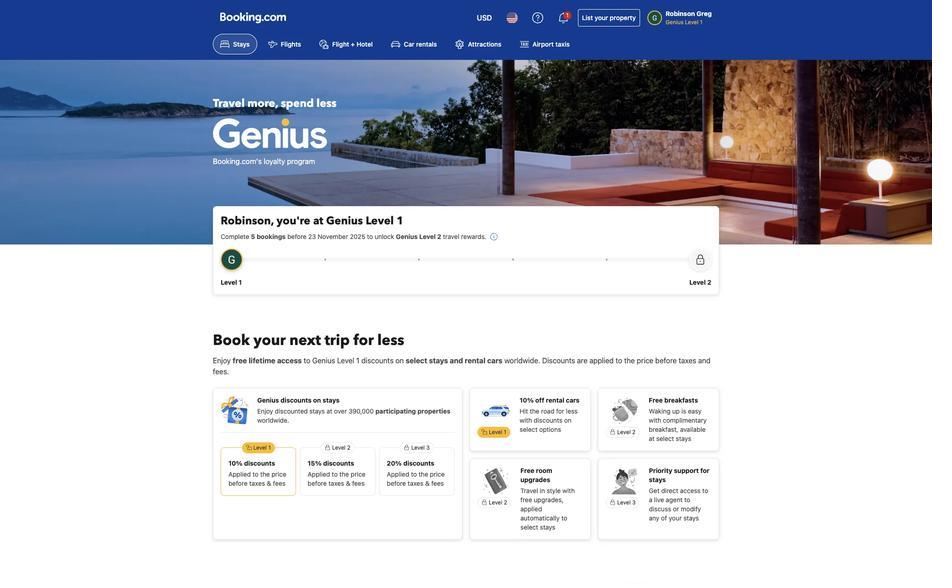 Task type: locate. For each thing, give the bounding box(es) containing it.
applied inside 20% discounts applied to the price before taxes & fees
[[387, 471, 409, 478]]

0 vertical spatial access
[[277, 357, 302, 365]]

10% inside the 10% off rental cars hit the road for less with discounts on select options
[[520, 396, 534, 404]]

to
[[367, 233, 373, 241], [304, 357, 310, 365], [616, 357, 623, 365], [253, 471, 259, 478], [332, 471, 338, 478], [411, 471, 417, 478], [703, 487, 709, 495], [685, 496, 691, 504], [562, 514, 568, 522]]

0 vertical spatial rental
[[465, 357, 486, 365]]

free down book
[[233, 357, 247, 365]]

2 horizontal spatial less
[[566, 407, 578, 415]]

travel more, spend less
[[213, 96, 337, 111]]

travel
[[213, 96, 245, 111], [521, 487, 538, 495]]

genius image
[[213, 119, 327, 149], [213, 119, 327, 149]]

15%
[[308, 460, 322, 467]]

enjoy left discounted
[[257, 407, 273, 415]]

with down "hit"
[[520, 417, 532, 424]]

level 3 up 20% discounts applied to the price before taxes & fees
[[411, 444, 430, 451]]

1 horizontal spatial rental
[[546, 396, 565, 404]]

with inside the 10% off rental cars hit the road for less with discounts on select options
[[520, 417, 532, 424]]

1 vertical spatial on
[[313, 396, 321, 404]]

your for property
[[595, 14, 608, 21]]

2 vertical spatial less
[[566, 407, 578, 415]]

attractions
[[468, 40, 502, 48]]

1 vertical spatial free
[[521, 496, 532, 504]]

1 horizontal spatial fees
[[352, 480, 365, 487]]

more,
[[248, 96, 278, 111]]

3 fees from the left
[[432, 480, 444, 487]]

level 3 down priority support for stays 'image' at the right of page
[[618, 499, 636, 506]]

0 horizontal spatial 10%
[[229, 460, 243, 467]]

your
[[595, 14, 608, 21], [254, 331, 286, 351], [669, 514, 682, 522]]

1 vertical spatial travel
[[521, 487, 538, 495]]

15% discounts applied to the price before taxes & fees
[[308, 460, 366, 487]]

flights link
[[261, 34, 309, 55]]

1 horizontal spatial worldwide.
[[505, 357, 540, 365]]

your up lifetime
[[254, 331, 286, 351]]

1 horizontal spatial level 3
[[618, 499, 636, 506]]

0 horizontal spatial rental
[[465, 357, 486, 365]]

attractions link
[[448, 34, 509, 55]]

the inside 10% discounts applied to the price before taxes & fees
[[260, 471, 270, 478]]

free inside free breakfasts waking up is easy with complimentary breakfast, available at select stays
[[649, 396, 663, 404]]

flight + hotel
[[332, 40, 373, 48]]

free inside free room upgrades travel in style with free upgrades, applied automatically to select stays
[[521, 467, 535, 475]]

fees inside 10% discounts applied to the price before taxes & fees
[[273, 480, 286, 487]]

1 vertical spatial level 3
[[618, 499, 636, 506]]

at inside genius discounts on stays enjoy discounted stays at over 390,000 participating properties worldwide.
[[327, 407, 332, 415]]

2 vertical spatial level 1
[[253, 444, 271, 451]]

0 horizontal spatial applied
[[521, 505, 542, 513]]

property
[[610, 14, 636, 21]]

at inside free breakfasts waking up is easy with complimentary breakfast, available at select stays
[[649, 435, 655, 443]]

cars inside the 10% off rental cars hit the road for less with discounts on select options
[[566, 396, 580, 404]]

0 horizontal spatial for
[[354, 331, 374, 351]]

3
[[426, 444, 430, 451], [633, 499, 636, 506]]

the inside 15% discounts applied to the price before taxes & fees
[[340, 471, 349, 478]]

travel left more,
[[213, 96, 245, 111]]

0 vertical spatial free
[[649, 396, 663, 404]]

1 and from the left
[[450, 357, 463, 365]]

taxes inside 10% discounts applied to the price before taxes & fees
[[249, 480, 265, 487]]

less up enjoy free lifetime access to genius level 1 discounts on select stays and rental cars
[[378, 331, 404, 351]]

2 vertical spatial on
[[564, 417, 572, 424]]

1 horizontal spatial travel
[[521, 487, 538, 495]]

or
[[673, 505, 679, 513]]

fees inside 20% discounts applied to the price before taxes & fees
[[432, 480, 444, 487]]

2 vertical spatial your
[[669, 514, 682, 522]]

applied right are
[[590, 357, 614, 365]]

3 applied from the left
[[387, 471, 409, 478]]

3 & from the left
[[425, 480, 430, 487]]

0 horizontal spatial worldwide.
[[257, 417, 289, 424]]

the inside the 10% off rental cars hit the road for less with discounts on select options
[[530, 407, 540, 415]]

stays inside free room upgrades travel in style with free upgrades, applied automatically to select stays
[[540, 524, 556, 531]]

free up waking
[[649, 396, 663, 404]]

0 vertical spatial travel
[[213, 96, 245, 111]]

0 horizontal spatial with
[[520, 417, 532, 424]]

0 vertical spatial at
[[313, 214, 323, 229]]

free down upgrades
[[521, 496, 532, 504]]

easy
[[688, 407, 702, 415]]

loyalty
[[264, 157, 285, 166]]

free
[[233, 357, 247, 365], [521, 496, 532, 504]]

taxes
[[679, 357, 697, 365], [249, 480, 265, 487], [329, 480, 344, 487], [408, 480, 424, 487]]

price for 20% discounts applied to the price before taxes & fees
[[430, 471, 445, 478]]

discuss
[[649, 505, 672, 513]]

0 vertical spatial cars
[[487, 357, 503, 365]]

less
[[317, 96, 337, 111], [378, 331, 404, 351], [566, 407, 578, 415]]

at down breakfast,
[[649, 435, 655, 443]]

0 vertical spatial 10%
[[520, 396, 534, 404]]

worldwide. left discounts at right
[[505, 357, 540, 365]]

0 horizontal spatial on
[[313, 396, 321, 404]]

applied inside 15% discounts applied to the price before taxes & fees
[[308, 471, 330, 478]]

less right road
[[566, 407, 578, 415]]

direct
[[661, 487, 679, 495]]

0 horizontal spatial your
[[254, 331, 286, 351]]

rental inside the 10% off rental cars hit the road for less with discounts on select options
[[546, 396, 565, 404]]

1 horizontal spatial for
[[556, 407, 565, 415]]

10% discounts applied to the price before taxes & fees
[[229, 460, 286, 487]]

discounts inside 15% discounts applied to the price before taxes & fees
[[323, 460, 354, 467]]

0 horizontal spatial free
[[521, 467, 535, 475]]

1 horizontal spatial 10%
[[520, 396, 534, 404]]

the for 15% discounts applied to the price before taxes & fees
[[340, 471, 349, 478]]

1 horizontal spatial enjoy
[[257, 407, 273, 415]]

options
[[539, 426, 561, 433]]

before inside 10% discounts applied to the price before taxes & fees
[[229, 480, 248, 487]]

worldwide. discounts are applied to the price before taxes and fees.
[[213, 357, 711, 376]]

on inside genius discounts on stays enjoy discounted stays at over 390,000 participating properties worldwide.
[[313, 396, 321, 404]]

0 horizontal spatial travel
[[213, 96, 245, 111]]

1 vertical spatial access
[[680, 487, 701, 495]]

10% off rental cars image
[[481, 396, 511, 425]]

program
[[287, 157, 315, 166]]

your down or
[[669, 514, 682, 522]]

level 3
[[411, 444, 430, 451], [618, 499, 636, 506]]

for inside priority support for stays get direct access to a live agent to discuss or modify any of your stays
[[701, 467, 710, 475]]

discounts for 20% discounts applied to the price before taxes & fees
[[403, 460, 434, 467]]

applied up automatically
[[521, 505, 542, 513]]

1 vertical spatial for
[[556, 407, 565, 415]]

for
[[354, 331, 374, 351], [556, 407, 565, 415], [701, 467, 710, 475]]

fees for 10% discounts applied to the price before taxes & fees
[[273, 480, 286, 487]]

at left over on the left of page
[[327, 407, 332, 415]]

usd
[[477, 14, 492, 22]]

before inside 20% discounts applied to the price before taxes & fees
[[387, 480, 406, 487]]

0 vertical spatial less
[[317, 96, 337, 111]]

are
[[577, 357, 588, 365]]

1 horizontal spatial access
[[680, 487, 701, 495]]

0 vertical spatial free
[[233, 357, 247, 365]]

genius
[[666, 19, 684, 26], [326, 214, 363, 229], [396, 233, 418, 241], [312, 357, 335, 365], [257, 396, 279, 404]]

2 vertical spatial for
[[701, 467, 710, 475]]

free breakfasts image
[[610, 396, 639, 425]]

1 vertical spatial worldwide.
[[257, 417, 289, 424]]

less right the spend
[[317, 96, 337, 111]]

2 fees from the left
[[352, 480, 365, 487]]

with
[[520, 417, 532, 424], [649, 417, 661, 424], [563, 487, 575, 495]]

available
[[680, 426, 706, 433]]

enjoy inside genius discounts on stays enjoy discounted stays at over 390,000 participating properties worldwide.
[[257, 407, 273, 415]]

priority
[[649, 467, 673, 475]]

0 horizontal spatial &
[[267, 480, 271, 487]]

travel down upgrades
[[521, 487, 538, 495]]

1 horizontal spatial applied
[[590, 357, 614, 365]]

level 2
[[690, 279, 712, 286], [618, 429, 636, 436], [332, 444, 351, 451], [489, 499, 507, 506]]

discounts inside 20% discounts applied to the price before taxes & fees
[[403, 460, 434, 467]]

& inside 10% discounts applied to the price before taxes & fees
[[267, 480, 271, 487]]

the inside 20% discounts applied to the price before taxes & fees
[[419, 471, 428, 478]]

3 left a
[[633, 499, 636, 506]]

0 horizontal spatial applied
[[229, 471, 251, 478]]

automatically
[[521, 514, 560, 522]]

worldwide. inside genius discounts on stays enjoy discounted stays at over 390,000 participating properties worldwide.
[[257, 417, 289, 424]]

1 vertical spatial free
[[521, 467, 535, 475]]

0 horizontal spatial at
[[313, 214, 323, 229]]

0 horizontal spatial 3
[[426, 444, 430, 451]]

0 vertical spatial on
[[396, 357, 404, 365]]

airport taxis link
[[513, 34, 577, 55]]

1 horizontal spatial 3
[[633, 499, 636, 506]]

stays inside free breakfasts waking up is easy with complimentary breakfast, available at select stays
[[676, 435, 692, 443]]

applied for 20%
[[387, 471, 409, 478]]

with down waking
[[649, 417, 661, 424]]

2 horizontal spatial with
[[649, 417, 661, 424]]

& inside 20% discounts applied to the price before taxes & fees
[[425, 480, 430, 487]]

travel
[[443, 233, 460, 241]]

flight + hotel link
[[312, 34, 380, 55]]

fees inside 15% discounts applied to the price before taxes & fees
[[352, 480, 365, 487]]

1 horizontal spatial free
[[521, 496, 532, 504]]

applied inside 10% discounts applied to the price before taxes & fees
[[229, 471, 251, 478]]

a
[[649, 496, 653, 504]]

discounts inside genius discounts on stays enjoy discounted stays at over 390,000 participating properties worldwide.
[[281, 396, 312, 404]]

before for 10% discounts applied to the price before taxes & fees
[[229, 480, 248, 487]]

0 horizontal spatial level 3
[[411, 444, 430, 451]]

hotel
[[357, 40, 373, 48]]

1 vertical spatial 10%
[[229, 460, 243, 467]]

0 vertical spatial applied
[[590, 357, 614, 365]]

your for next
[[254, 331, 286, 351]]

1
[[566, 12, 569, 19], [700, 19, 703, 26], [397, 214, 404, 229], [239, 279, 242, 286], [356, 357, 360, 365], [504, 429, 507, 436], [268, 444, 271, 451]]

2 horizontal spatial on
[[564, 417, 572, 424]]

1 horizontal spatial &
[[346, 480, 351, 487]]

for right road
[[556, 407, 565, 415]]

your right list
[[595, 14, 608, 21]]

1 horizontal spatial and
[[699, 357, 711, 365]]

10%
[[520, 396, 534, 404], [229, 460, 243, 467]]

with inside free room upgrades travel in style with free upgrades, applied automatically to select stays
[[563, 487, 575, 495]]

0 horizontal spatial free
[[233, 357, 247, 365]]

for right support
[[701, 467, 710, 475]]

usd button
[[472, 7, 498, 29]]

airport taxis
[[533, 40, 570, 48]]

1 horizontal spatial less
[[378, 331, 404, 351]]

1 horizontal spatial free
[[649, 396, 663, 404]]

0 horizontal spatial cars
[[487, 357, 503, 365]]

1 applied from the left
[[229, 471, 251, 478]]

to inside 20% discounts applied to the price before taxes & fees
[[411, 471, 417, 478]]

2 applied from the left
[[308, 471, 330, 478]]

before inside 15% discounts applied to the price before taxes & fees
[[308, 480, 327, 487]]

complimentary
[[663, 417, 707, 424]]

applied for 10%
[[229, 471, 251, 478]]

greg
[[697, 10, 712, 17]]

1 vertical spatial cars
[[566, 396, 580, 404]]

level
[[685, 19, 699, 26], [366, 214, 394, 229], [419, 233, 436, 241], [221, 279, 237, 286], [690, 279, 706, 286], [337, 357, 354, 365], [489, 429, 503, 436], [618, 429, 631, 436], [253, 444, 267, 451], [332, 444, 346, 451], [411, 444, 425, 451], [489, 499, 503, 506], [618, 499, 631, 506]]

on
[[396, 357, 404, 365], [313, 396, 321, 404], [564, 417, 572, 424]]

applied
[[590, 357, 614, 365], [521, 505, 542, 513]]

1 horizontal spatial cars
[[566, 396, 580, 404]]

1 vertical spatial applied
[[521, 505, 542, 513]]

1 vertical spatial level 1
[[489, 429, 507, 436]]

worldwide.
[[505, 357, 540, 365], [257, 417, 289, 424]]

390,000
[[349, 407, 374, 415]]

1 horizontal spatial level 1
[[253, 444, 271, 451]]

free
[[649, 396, 663, 404], [521, 467, 535, 475]]

0 vertical spatial level 1
[[221, 279, 242, 286]]

10% for 10% off rental cars hit the road for less with discounts on select options
[[520, 396, 534, 404]]

next
[[290, 331, 321, 351]]

over
[[334, 407, 347, 415]]

2 horizontal spatial at
[[649, 435, 655, 443]]

room
[[536, 467, 552, 475]]

stays
[[429, 357, 448, 365], [323, 396, 340, 404], [310, 407, 325, 415], [676, 435, 692, 443], [649, 476, 666, 484], [684, 514, 699, 522], [540, 524, 556, 531]]

1 & from the left
[[267, 480, 271, 487]]

1 vertical spatial your
[[254, 331, 286, 351]]

meter
[[232, 258, 701, 262]]

0 vertical spatial enjoy
[[213, 357, 231, 365]]

price inside 10% discounts applied to the price before taxes & fees
[[272, 471, 286, 478]]

2 horizontal spatial fees
[[432, 480, 444, 487]]

list your property
[[582, 14, 636, 21]]

2
[[437, 233, 441, 241], [708, 279, 712, 286], [633, 429, 636, 436], [347, 444, 351, 451], [504, 499, 507, 506]]

0 horizontal spatial and
[[450, 357, 463, 365]]

2 & from the left
[[346, 480, 351, 487]]

2 and from the left
[[699, 357, 711, 365]]

2 horizontal spatial level 1
[[489, 429, 507, 436]]

1 horizontal spatial your
[[595, 14, 608, 21]]

before inside worldwide. discounts are applied to the price before taxes and fees.
[[656, 357, 677, 365]]

2 horizontal spatial &
[[425, 480, 430, 487]]

and
[[450, 357, 463, 365], [699, 357, 711, 365]]

2 horizontal spatial applied
[[387, 471, 409, 478]]

stays link
[[213, 34, 257, 55]]

1 horizontal spatial applied
[[308, 471, 330, 478]]

trip
[[325, 331, 350, 351]]

0 horizontal spatial less
[[317, 96, 337, 111]]

1 vertical spatial 3
[[633, 499, 636, 506]]

0 vertical spatial worldwide.
[[505, 357, 540, 365]]

level 1
[[221, 279, 242, 286], [489, 429, 507, 436], [253, 444, 271, 451]]

1 vertical spatial rental
[[546, 396, 565, 404]]

genius down robinson
[[666, 19, 684, 26]]

for up enjoy free lifetime access to genius level 1 discounts on select stays and rental cars
[[354, 331, 374, 351]]

free breakfasts waking up is easy with complimentary breakfast, available at select stays
[[649, 396, 707, 443]]

enjoy up fees.
[[213, 357, 231, 365]]

3 up 20% discounts applied to the price before taxes & fees
[[426, 444, 430, 451]]

before
[[287, 233, 307, 241], [656, 357, 677, 365], [229, 480, 248, 487], [308, 480, 327, 487], [387, 480, 406, 487]]

in
[[540, 487, 545, 495]]

0 horizontal spatial fees
[[273, 480, 286, 487]]

1 horizontal spatial with
[[563, 487, 575, 495]]

style
[[547, 487, 561, 495]]

genius up discounted
[[257, 396, 279, 404]]

1 horizontal spatial at
[[327, 407, 332, 415]]

discounts inside 10% discounts applied to the price before taxes & fees
[[244, 460, 275, 467]]

taxes inside 20% discounts applied to the price before taxes & fees
[[408, 480, 424, 487]]

2 horizontal spatial for
[[701, 467, 710, 475]]

applied
[[229, 471, 251, 478], [308, 471, 330, 478], [387, 471, 409, 478]]

& inside 15% discounts applied to the price before taxes & fees
[[346, 480, 351, 487]]

the
[[624, 357, 635, 365], [530, 407, 540, 415], [260, 471, 270, 478], [340, 471, 349, 478], [419, 471, 428, 478]]

access
[[277, 357, 302, 365], [680, 487, 701, 495]]

less inside the 10% off rental cars hit the road for less with discounts on select options
[[566, 407, 578, 415]]

with right "style"
[[563, 487, 575, 495]]

1 vertical spatial at
[[327, 407, 332, 415]]

price
[[637, 357, 654, 365], [272, 471, 286, 478], [351, 471, 366, 478], [430, 471, 445, 478]]

price inside 15% discounts applied to the price before taxes & fees
[[351, 471, 366, 478]]

2 horizontal spatial your
[[669, 514, 682, 522]]

taxes inside 15% discounts applied to the price before taxes & fees
[[329, 480, 344, 487]]

1 fees from the left
[[273, 480, 286, 487]]

access down next
[[277, 357, 302, 365]]

10% inside 10% discounts applied to the price before taxes & fees
[[229, 460, 243, 467]]

applied inside worldwide. discounts are applied to the price before taxes and fees.
[[590, 357, 614, 365]]

worldwide. down discounted
[[257, 417, 289, 424]]

0 horizontal spatial enjoy
[[213, 357, 231, 365]]

genius up complete 5 bookings before 23 november 2025 to unlock genius level 2 travel rewards.
[[326, 214, 363, 229]]

0 vertical spatial your
[[595, 14, 608, 21]]

2 vertical spatial at
[[649, 435, 655, 443]]

breakfasts
[[665, 396, 698, 404]]

access up modify
[[680, 487, 701, 495]]

price inside 20% discounts applied to the price before taxes & fees
[[430, 471, 445, 478]]

priority support for stays get direct access to a live agent to discuss or modify any of your stays
[[649, 467, 710, 522]]

before for 20% discounts applied to the price before taxes & fees
[[387, 480, 406, 487]]

free up upgrades
[[521, 467, 535, 475]]

booking.com's
[[213, 157, 262, 166]]

select
[[406, 357, 427, 365], [520, 426, 538, 433], [657, 435, 674, 443], [521, 524, 538, 531]]

with inside free breakfasts waking up is easy with complimentary breakfast, available at select stays
[[649, 417, 661, 424]]

agent
[[666, 496, 683, 504]]

discounts inside the 10% off rental cars hit the road for less with discounts on select options
[[534, 417, 563, 424]]

enjoy
[[213, 357, 231, 365], [257, 407, 273, 415]]

free for free breakfasts waking up is easy with complimentary breakfast, available at select stays
[[649, 396, 663, 404]]

at up 23 at the left
[[313, 214, 323, 229]]

1 vertical spatial enjoy
[[257, 407, 273, 415]]

lifetime
[[249, 357, 276, 365]]



Task type: vqa. For each thing, say whether or not it's contained in the screenshot.


Task type: describe. For each thing, give the bounding box(es) containing it.
breakfast,
[[649, 426, 679, 433]]

0 horizontal spatial access
[[277, 357, 302, 365]]

of
[[661, 514, 667, 522]]

price inside worldwide. discounts are applied to the price before taxes and fees.
[[637, 357, 654, 365]]

priority support for stays image
[[610, 466, 640, 496]]

1 inside robinson greg genius level 1
[[700, 19, 703, 26]]

free room upgrades image
[[482, 466, 511, 496]]

waking
[[649, 407, 671, 415]]

discounts for genius discounts on stays enjoy discounted stays at over 390,000 participating properties worldwide.
[[281, 396, 312, 404]]

with for free room upgrades travel in style with free upgrades, applied automatically to select stays
[[563, 487, 575, 495]]

taxis
[[556, 40, 570, 48]]

booking.com online hotel reservations image
[[220, 12, 286, 23]]

enjoy free lifetime access to genius level 1 discounts on select stays and rental cars
[[213, 357, 503, 365]]

on inside the 10% off rental cars hit the road for less with discounts on select options
[[564, 417, 572, 424]]

car
[[404, 40, 415, 48]]

robinson
[[666, 10, 695, 17]]

price for 10% discounts applied to the price before taxes & fees
[[272, 471, 286, 478]]

rentals
[[416, 40, 437, 48]]

free inside free room upgrades travel in style with free upgrades, applied automatically to select stays
[[521, 496, 532, 504]]

taxes for 20% discounts applied to the price before taxes & fees
[[408, 480, 424, 487]]

off
[[536, 396, 545, 404]]

complete
[[221, 233, 249, 241]]

travel inside free room upgrades travel in style with free upgrades, applied automatically to select stays
[[521, 487, 538, 495]]

1 horizontal spatial on
[[396, 357, 404, 365]]

10% for 10% discounts applied to the price before taxes & fees
[[229, 460, 243, 467]]

fees for 20% discounts applied to the price before taxes & fees
[[432, 480, 444, 487]]

worldwide. inside worldwide. discounts are applied to the price before taxes and fees.
[[505, 357, 540, 365]]

0 vertical spatial level 3
[[411, 444, 430, 451]]

participating
[[376, 407, 416, 415]]

before for 15% discounts applied to the price before taxes & fees
[[308, 480, 327, 487]]

fees for 15% discounts applied to the price before taxes & fees
[[352, 480, 365, 487]]

up
[[672, 407, 680, 415]]

upgrades,
[[534, 496, 564, 504]]

to inside worldwide. discounts are applied to the price before taxes and fees.
[[616, 357, 623, 365]]

the for 20% discounts applied to the price before taxes & fees
[[419, 471, 428, 478]]

select inside free room upgrades travel in style with free upgrades, applied automatically to select stays
[[521, 524, 538, 531]]

+
[[351, 40, 355, 48]]

1 inside "button"
[[566, 12, 569, 19]]

car rentals
[[404, 40, 437, 48]]

hit
[[520, 407, 528, 415]]

1 vertical spatial less
[[378, 331, 404, 351]]

level inside robinson greg genius level 1
[[685, 19, 699, 26]]

list your property link
[[578, 9, 640, 27]]

to inside free room upgrades travel in style with free upgrades, applied automatically to select stays
[[562, 514, 568, 522]]

robinson, you're at genius level 1
[[221, 214, 404, 229]]

booking.com's loyalty program
[[213, 157, 315, 166]]

23
[[308, 233, 316, 241]]

book your next trip for less
[[213, 331, 404, 351]]

applied inside free room upgrades travel in style with free upgrades, applied automatically to select stays
[[521, 505, 542, 513]]

genius inside robinson greg genius level 1
[[666, 19, 684, 26]]

0 vertical spatial 3
[[426, 444, 430, 451]]

1 button
[[553, 7, 574, 29]]

spend
[[281, 96, 314, 111]]

any
[[649, 514, 660, 522]]

& for 15% discounts
[[346, 480, 351, 487]]

free room upgrades travel in style with free upgrades, applied automatically to select stays
[[521, 467, 575, 531]]

discounts
[[542, 357, 575, 365]]

to inside 15% discounts applied to the price before taxes & fees
[[332, 471, 338, 478]]

20% discounts applied to the price before taxes & fees
[[387, 460, 445, 487]]

unlock
[[375, 233, 394, 241]]

with for free breakfasts waking up is easy with complimentary breakfast, available at select stays
[[649, 417, 661, 424]]

support
[[674, 467, 699, 475]]

road
[[541, 407, 555, 415]]

fees.
[[213, 368, 229, 376]]

access inside priority support for stays get direct access to a live agent to discuss or modify any of your stays
[[680, 487, 701, 495]]

20%
[[387, 460, 402, 467]]

genius discounts on stays enjoy discounted stays at over 390,000 participating properties worldwide.
[[257, 396, 451, 424]]

properties
[[418, 407, 451, 415]]

modify
[[681, 505, 701, 513]]

free for free room upgrades travel in style with free upgrades, applied automatically to select stays
[[521, 467, 535, 475]]

you're
[[277, 214, 311, 229]]

stays
[[233, 40, 250, 48]]

0 horizontal spatial level 1
[[221, 279, 242, 286]]

& for 10% discounts
[[267, 480, 271, 487]]

and inside worldwide. discounts are applied to the price before taxes and fees.
[[699, 357, 711, 365]]

taxes for 10% discounts applied to the price before taxes & fees
[[249, 480, 265, 487]]

genius right unlock on the top of the page
[[396, 233, 418, 241]]

& for 20% discounts
[[425, 480, 430, 487]]

airport
[[533, 40, 554, 48]]

robinson,
[[221, 214, 274, 229]]

the inside worldwide. discounts are applied to the price before taxes and fees.
[[624, 357, 635, 365]]

10% off rental cars hit the road for less with discounts on select options
[[520, 396, 580, 433]]

select inside free breakfasts waking up is easy with complimentary breakfast, available at select stays
[[657, 435, 674, 443]]

taxes for 15% discounts applied to the price before taxes & fees
[[329, 480, 344, 487]]

for inside the 10% off rental cars hit the road for less with discounts on select options
[[556, 407, 565, 415]]

your inside priority support for stays get direct access to a live agent to discuss or modify any of your stays
[[669, 514, 682, 522]]

genius inside genius discounts on stays enjoy discounted stays at over 390,000 participating properties worldwide.
[[257, 396, 279, 404]]

book your next trip for less image
[[221, 396, 250, 425]]

rewards.
[[461, 233, 487, 241]]

flights
[[281, 40, 301, 48]]

bookings
[[257, 233, 286, 241]]

discounted
[[275, 407, 308, 415]]

is
[[682, 407, 687, 415]]

discounts for 15% discounts applied to the price before taxes & fees
[[323, 460, 354, 467]]

to inside 10% discounts applied to the price before taxes & fees
[[253, 471, 259, 478]]

november
[[318, 233, 348, 241]]

flight
[[332, 40, 349, 48]]

the for 10% discounts applied to the price before taxes & fees
[[260, 471, 270, 478]]

applied for 15%
[[308, 471, 330, 478]]

complete 5 bookings before 23 november 2025 to unlock genius level 2 travel rewards.
[[221, 233, 487, 241]]

upgrades
[[521, 476, 551, 484]]

get
[[649, 487, 660, 495]]

0 vertical spatial for
[[354, 331, 374, 351]]

genius down 'trip'
[[312, 357, 335, 365]]

live
[[654, 496, 664, 504]]

price for 15% discounts applied to the price before taxes & fees
[[351, 471, 366, 478]]

2025
[[350, 233, 365, 241]]

discounts for 10% discounts applied to the price before taxes & fees
[[244, 460, 275, 467]]

car rentals link
[[384, 34, 444, 55]]

list
[[582, 14, 593, 21]]

taxes inside worldwide. discounts are applied to the price before taxes and fees.
[[679, 357, 697, 365]]

select inside the 10% off rental cars hit the road for less with discounts on select options
[[520, 426, 538, 433]]

5
[[251, 233, 255, 241]]

robinson greg genius level 1
[[666, 10, 712, 26]]



